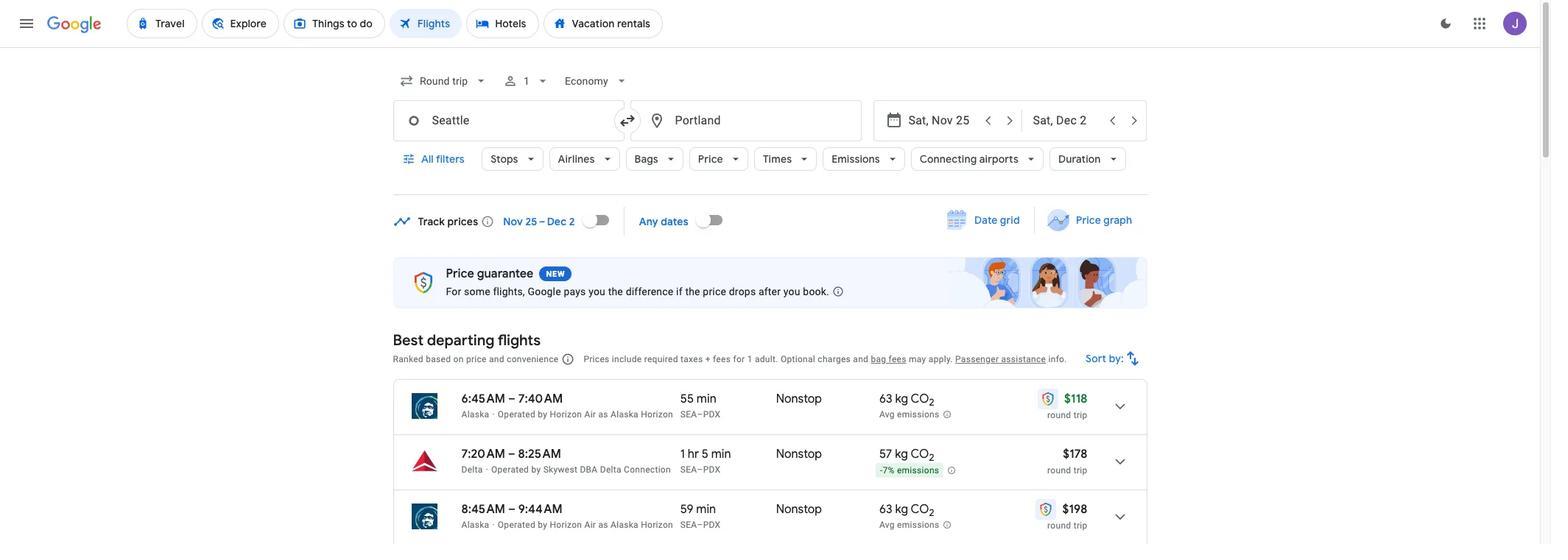 Task type: describe. For each thing, give the bounding box(es) containing it.
by:
[[1109, 352, 1124, 365]]

alaska down 8:45 am text box
[[462, 520, 489, 530]]

guarantee
[[477, 267, 534, 281]]

stops
[[491, 153, 518, 166]]

emissions button
[[823, 141, 905, 177]]

7%
[[883, 466, 895, 476]]

55 min sea – pdx
[[681, 392, 721, 420]]

Departure time: 7:20 AM. text field
[[462, 447, 505, 462]]

on
[[454, 354, 464, 365]]

avg for 55 min
[[880, 410, 895, 420]]

learn more about price guarantee image
[[820, 274, 856, 310]]

price for price
[[698, 153, 723, 166]]

departing
[[427, 332, 495, 350]]

find the best price region
[[393, 202, 1148, 245]]

horizon down 7:40 am
[[550, 410, 582, 420]]

assistance
[[1002, 354, 1046, 365]]

63 for 59 min
[[880, 502, 893, 517]]

1 button
[[497, 63, 556, 99]]

connection
[[624, 465, 671, 475]]

7:20 am – 8:25 am
[[462, 447, 561, 462]]

flights,
[[493, 286, 525, 298]]

55
[[681, 392, 694, 407]]

bags
[[635, 153, 659, 166]]

taxes
[[681, 354, 703, 365]]

based
[[426, 354, 451, 365]]

best
[[393, 332, 424, 350]]

any dates
[[639, 215, 689, 228]]

trip for $118
[[1074, 410, 1088, 421]]

min for 59 min
[[696, 502, 716, 517]]

ranked
[[393, 354, 424, 365]]

1 vertical spatial emissions
[[897, 466, 940, 476]]

round for $198
[[1048, 521, 1072, 531]]

airlines button
[[549, 141, 620, 177]]

Arrival time: 9:44 AM. text field
[[518, 502, 563, 517]]

air for 7:40 am
[[585, 410, 596, 420]]

2 you from the left
[[784, 286, 801, 298]]

+
[[706, 354, 711, 365]]

min for 55 min
[[697, 392, 717, 407]]

hr
[[688, 447, 699, 462]]

178 US dollars text field
[[1063, 447, 1088, 462]]

25 – dec
[[526, 215, 567, 228]]

57 kg co 2
[[880, 447, 935, 464]]

round trip for $118
[[1048, 410, 1088, 421]]

emissions for $198
[[897, 520, 940, 531]]

times
[[763, 153, 792, 166]]

drops
[[729, 286, 756, 298]]

price for price graph
[[1077, 214, 1102, 227]]

adult.
[[755, 354, 779, 365]]

price guarantee
[[446, 267, 534, 281]]

for some flights, google pays you the difference if the price drops after you book.
[[446, 286, 830, 298]]

pdx for 55 min
[[703, 410, 721, 420]]

price button
[[690, 141, 748, 177]]

for
[[446, 286, 462, 298]]

alaska down connection
[[611, 520, 639, 530]]

63 kg co 2 for $198
[[880, 502, 935, 520]]

times button
[[754, 141, 817, 177]]

for
[[733, 354, 745, 365]]

leaves seattle-tacoma international airport at 6:45 am on saturday, november 25 and arrives at portland international airport at 7:40 am on saturday, november 25. element
[[462, 392, 563, 407]]

7:40 am
[[518, 392, 563, 407]]

grid
[[1000, 214, 1020, 227]]

total duration 55 min. element
[[681, 392, 776, 409]]

airports
[[980, 153, 1019, 166]]

learn more about ranking image
[[562, 353, 575, 366]]

price graph
[[1077, 214, 1133, 227]]

sea for 59
[[681, 520, 697, 530]]

difference
[[626, 286, 674, 298]]

198 US dollars text field
[[1063, 502, 1088, 517]]

nov
[[503, 215, 523, 228]]

if
[[676, 286, 683, 298]]

Arrival time: 7:40 AM. text field
[[518, 392, 563, 407]]

date
[[974, 214, 998, 227]]

avg emissions for $118
[[880, 410, 940, 420]]

track prices
[[418, 215, 478, 228]]

1 and from the left
[[489, 354, 505, 365]]

– right 6:45 am
[[508, 392, 516, 407]]

Departure time: 8:45 AM. text field
[[462, 502, 505, 517]]

none search field containing all filters
[[393, 63, 1148, 195]]

8:45 am
[[462, 502, 505, 517]]

date grid
[[974, 214, 1020, 227]]

all filters button
[[393, 141, 476, 177]]

operated by skywest dba delta connection
[[491, 465, 671, 475]]

co for $198
[[911, 502, 929, 517]]

new
[[546, 270, 565, 279]]

9:44 am
[[518, 502, 563, 517]]

convenience
[[507, 354, 559, 365]]

sort by:
[[1086, 352, 1124, 365]]

$118
[[1065, 392, 1088, 407]]

horizon left 55 min sea – pdx
[[641, 410, 673, 420]]

avg for 59 min
[[880, 520, 895, 531]]

stops button
[[482, 141, 543, 177]]

date grid button
[[936, 207, 1032, 234]]

graph
[[1104, 214, 1133, 227]]

2 fees from the left
[[889, 354, 907, 365]]

best departing flights
[[393, 332, 541, 350]]

6:45 am – 7:40 am
[[462, 392, 563, 407]]

total duration 1 hr 5 min. element
[[681, 447, 776, 464]]

nonstop for 59 min
[[776, 502, 822, 517]]

1 vertical spatial by
[[532, 465, 541, 475]]

– inside 55 min sea – pdx
[[697, 410, 703, 420]]

required
[[644, 354, 678, 365]]

swap origin and destination. image
[[619, 112, 636, 130]]

loading results progress bar
[[0, 47, 1541, 50]]

passenger assistance button
[[956, 354, 1046, 365]]

optional
[[781, 354, 816, 365]]

flights
[[498, 332, 541, 350]]

7:20 am
[[462, 447, 505, 462]]

kg for $118
[[895, 392, 908, 407]]

charges
[[818, 354, 851, 365]]

bags button
[[626, 141, 684, 177]]

sort
[[1086, 352, 1107, 365]]

nonstop flight. element for 59 min
[[776, 502, 822, 519]]

0 vertical spatial price
[[703, 286, 727, 298]]

5
[[702, 447, 709, 462]]

apply.
[[929, 354, 953, 365]]

connecting airports
[[920, 153, 1019, 166]]

Departure time: 6:45 AM. text field
[[462, 392, 505, 407]]

alaska down include
[[611, 410, 639, 420]]

leaves seattle-tacoma international airport at 8:45 am on saturday, november 25 and arrives at portland international airport at 9:44 am on saturday, november 25. element
[[462, 502, 563, 517]]



Task type: locate. For each thing, give the bounding box(es) containing it.
price left 'drops' at left bottom
[[703, 286, 727, 298]]

1 horizontal spatial delta
[[600, 465, 622, 475]]

1 for 1 hr 5 min sea – pdx
[[681, 447, 685, 462]]

2 vertical spatial kg
[[895, 502, 908, 517]]

1 round trip from the top
[[1048, 410, 1088, 421]]

price inside button
[[1077, 214, 1102, 227]]

nonstop for 55 min
[[776, 392, 822, 407]]

0 vertical spatial trip
[[1074, 410, 1088, 421]]

118 US dollars text field
[[1065, 392, 1088, 407]]

2 nonstop flight. element from the top
[[776, 447, 822, 464]]

air up dba
[[585, 410, 596, 420]]

sea inside 59 min sea – pdx
[[681, 520, 697, 530]]

may
[[909, 354, 927, 365]]

as down prices
[[599, 410, 608, 420]]

2 vertical spatial operated
[[498, 520, 536, 530]]

pdx inside 1 hr 5 min sea – pdx
[[703, 465, 721, 475]]

air down dba
[[585, 520, 596, 530]]

some
[[464, 286, 491, 298]]

avg emissions up 57 kg co 2
[[880, 410, 940, 420]]

emissions down 57 kg co 2
[[897, 466, 940, 476]]

1 nonstop flight. element from the top
[[776, 392, 822, 409]]

1 co from the top
[[911, 392, 929, 407]]

operated down the leaves seattle-tacoma international airport at 6:45 am on saturday, november 25 and arrives at portland international airport at 7:40 am on saturday, november 25. "element"
[[498, 410, 536, 420]]

and left the bag
[[853, 354, 869, 365]]

track
[[418, 215, 445, 228]]

flight details. leaves seattle-tacoma international airport at 8:45 am on saturday, november 25 and arrives at portland international airport at 9:44 am on saturday, november 25. image
[[1103, 500, 1138, 535]]

3 pdx from the top
[[703, 520, 721, 530]]

all filters
[[421, 153, 464, 166]]

– inside 1 hr 5 min sea – pdx
[[697, 465, 703, 475]]

0 vertical spatial nonstop
[[776, 392, 822, 407]]

1 vertical spatial min
[[712, 447, 731, 462]]

delta down 7:20 am text field at the bottom of the page
[[462, 465, 483, 475]]

1 horizontal spatial price
[[703, 286, 727, 298]]

1 avg emissions from the top
[[880, 410, 940, 420]]

price left graph
[[1077, 214, 1102, 227]]

1 63 kg co 2 from the top
[[880, 392, 935, 409]]

1 horizontal spatial 1
[[681, 447, 685, 462]]

1 vertical spatial trip
[[1074, 466, 1088, 476]]

google
[[528, 286, 561, 298]]

total duration 59 min. element
[[681, 502, 776, 519]]

0 horizontal spatial 1
[[524, 75, 530, 87]]

1 horizontal spatial the
[[685, 286, 700, 298]]

1 the from the left
[[608, 286, 623, 298]]

2 horizontal spatial price
[[1077, 214, 1102, 227]]

2 vertical spatial trip
[[1074, 521, 1088, 531]]

1 vertical spatial sea
[[681, 465, 697, 475]]

2 inside 57 kg co 2
[[929, 452, 935, 464]]

co for $118
[[911, 392, 929, 407]]

sea for 55
[[681, 410, 697, 420]]

flight details. leaves seattle-tacoma international airport at 7:20 am on saturday, november 25 and arrives at portland international airport at 8:25 am on saturday, november 25. image
[[1103, 444, 1138, 480]]

2 vertical spatial round
[[1048, 521, 1072, 531]]

2 vertical spatial price
[[446, 267, 474, 281]]

0 vertical spatial kg
[[895, 392, 908, 407]]

2 pdx from the top
[[703, 465, 721, 475]]

1 vertical spatial round
[[1048, 466, 1072, 476]]

by down 7:40 am
[[538, 410, 548, 420]]

round
[[1048, 410, 1072, 421], [1048, 466, 1072, 476], [1048, 521, 1072, 531]]

0 vertical spatial 63 kg co 2
[[880, 392, 935, 409]]

2
[[569, 215, 575, 228], [929, 397, 935, 409], [929, 452, 935, 464], [929, 507, 935, 520]]

1 for 1
[[524, 75, 530, 87]]

1 sea from the top
[[681, 410, 697, 420]]

book.
[[803, 286, 830, 298]]

as down the operated by skywest dba delta connection
[[599, 520, 608, 530]]

New feature text field
[[540, 267, 572, 281]]

ranked based on price and convenience
[[393, 354, 559, 365]]

duration
[[1059, 153, 1101, 166]]

operated down the 8:45 am – 9:44 am in the bottom of the page
[[498, 520, 536, 530]]

avg
[[880, 410, 895, 420], [880, 520, 895, 531]]

2 horizontal spatial 1
[[748, 354, 753, 365]]

$198
[[1063, 502, 1088, 517]]

passenger
[[956, 354, 999, 365]]

None field
[[393, 68, 494, 94], [559, 68, 635, 94], [393, 68, 494, 94], [559, 68, 635, 94]]

round trip down the $198
[[1048, 521, 1088, 531]]

63 down 7%
[[880, 502, 893, 517]]

operated by horizon air as alaska horizon down 7:40 am text field
[[498, 410, 673, 420]]

the
[[608, 286, 623, 298], [685, 286, 700, 298]]

2 down apply.
[[929, 397, 935, 409]]

1 vertical spatial operated by horizon air as alaska horizon
[[498, 520, 673, 530]]

63 kg co 2
[[880, 392, 935, 409], [880, 502, 935, 520]]

Arrival time: 8:25 AM. text field
[[518, 447, 561, 462]]

2 co from the top
[[911, 447, 929, 462]]

min right '55'
[[697, 392, 717, 407]]

2 and from the left
[[853, 354, 869, 365]]

63 kg co 2 down may
[[880, 392, 935, 409]]

2 inside find the best price region
[[569, 215, 575, 228]]

1 vertical spatial 1
[[748, 354, 753, 365]]

2 vertical spatial pdx
[[703, 520, 721, 530]]

you right pays
[[589, 286, 606, 298]]

avg down 7%
[[880, 520, 895, 531]]

1 63 from the top
[[880, 392, 893, 407]]

0 vertical spatial by
[[538, 410, 548, 420]]

sea down 59
[[681, 520, 697, 530]]

Return text field
[[1033, 101, 1101, 141]]

trip
[[1074, 410, 1088, 421], [1074, 466, 1088, 476], [1074, 521, 1088, 531]]

1 fees from the left
[[713, 354, 731, 365]]

0 vertical spatial min
[[697, 392, 717, 407]]

operated
[[498, 410, 536, 420], [491, 465, 529, 475], [498, 520, 536, 530]]

best departing flights main content
[[393, 202, 1148, 544]]

operated by horizon air as alaska horizon
[[498, 410, 673, 420], [498, 520, 673, 530]]

59 min sea – pdx
[[681, 502, 721, 530]]

0 horizontal spatial delta
[[462, 465, 483, 475]]

by for 7:40 am
[[538, 410, 548, 420]]

co up -7% emissions
[[911, 447, 929, 462]]

emissions
[[832, 153, 880, 166]]

0 vertical spatial round trip
[[1048, 410, 1088, 421]]

0 horizontal spatial price
[[466, 354, 487, 365]]

0 vertical spatial avg
[[880, 410, 895, 420]]

the left difference in the left bottom of the page
[[608, 286, 623, 298]]

avg emissions for $198
[[880, 520, 940, 531]]

$178 round trip
[[1048, 447, 1088, 476]]

you right 'after'
[[784, 286, 801, 298]]

3 nonstop from the top
[[776, 502, 822, 517]]

min right 59
[[696, 502, 716, 517]]

price graph button
[[1038, 207, 1145, 234]]

avg emissions down -7% emissions
[[880, 520, 940, 531]]

emissions for $118
[[897, 410, 940, 420]]

alaska down 6:45 am text box
[[462, 410, 489, 420]]

2 trip from the top
[[1074, 466, 1088, 476]]

by for 9:44 am
[[538, 520, 548, 530]]

pdx inside 59 min sea – pdx
[[703, 520, 721, 530]]

price right on
[[466, 354, 487, 365]]

1 as from the top
[[599, 410, 608, 420]]

0 vertical spatial operated by horizon air as alaska horizon
[[498, 410, 673, 420]]

0 vertical spatial pdx
[[703, 410, 721, 420]]

2 avg emissions from the top
[[880, 520, 940, 531]]

0 vertical spatial air
[[585, 410, 596, 420]]

1 horizontal spatial fees
[[889, 354, 907, 365]]

min inside 55 min sea – pdx
[[697, 392, 717, 407]]

filters
[[436, 153, 464, 166]]

1 inside popup button
[[524, 75, 530, 87]]

1 trip from the top
[[1074, 410, 1088, 421]]

alaska
[[462, 410, 489, 420], [611, 410, 639, 420], [462, 520, 489, 530], [611, 520, 639, 530]]

co
[[911, 392, 929, 407], [911, 447, 929, 462], [911, 502, 929, 517]]

2 sea from the top
[[681, 465, 697, 475]]

1 pdx from the top
[[703, 410, 721, 420]]

sea down hr
[[681, 465, 697, 475]]

63 for 55 min
[[880, 392, 893, 407]]

0 horizontal spatial price
[[446, 267, 474, 281]]

1 horizontal spatial you
[[784, 286, 801, 298]]

round down $178
[[1048, 466, 1072, 476]]

8:25 am
[[518, 447, 561, 462]]

0 vertical spatial 63
[[880, 392, 893, 407]]

the right if
[[685, 286, 700, 298]]

price right bags popup button
[[698, 153, 723, 166]]

63 kg co 2 for $118
[[880, 392, 935, 409]]

trip down "$118"
[[1074, 410, 1088, 421]]

2 air from the top
[[585, 520, 596, 530]]

0 horizontal spatial and
[[489, 354, 505, 365]]

2 nonstop from the top
[[776, 447, 822, 462]]

2 63 from the top
[[880, 502, 893, 517]]

round trip
[[1048, 410, 1088, 421], [1048, 521, 1088, 531]]

connecting
[[920, 153, 977, 166]]

prices include required taxes + fees for 1 adult. optional charges and bag fees may apply. passenger assistance
[[584, 354, 1046, 365]]

2 operated by horizon air as alaska horizon from the top
[[498, 520, 673, 530]]

avg emissions
[[880, 410, 940, 420], [880, 520, 940, 531]]

63 kg co 2 down -7% emissions
[[880, 502, 935, 520]]

emissions
[[897, 410, 940, 420], [897, 466, 940, 476], [897, 520, 940, 531]]

2 down -7% emissions
[[929, 507, 935, 520]]

1 vertical spatial pdx
[[703, 465, 721, 475]]

fees
[[713, 354, 731, 365], [889, 354, 907, 365]]

0 vertical spatial nonstop flight. element
[[776, 392, 822, 409]]

round for $118
[[1048, 410, 1072, 421]]

– right 8:45 am
[[508, 502, 516, 517]]

air
[[585, 410, 596, 420], [585, 520, 596, 530]]

all
[[421, 153, 433, 166]]

kg inside 57 kg co 2
[[895, 447, 908, 462]]

pdx down total duration 55 min. element
[[703, 410, 721, 420]]

operated for 9:44 am
[[498, 520, 536, 530]]

air for 9:44 am
[[585, 520, 596, 530]]

2 round from the top
[[1048, 466, 1072, 476]]

2 vertical spatial nonstop flight. element
[[776, 502, 822, 519]]

dba
[[580, 465, 598, 475]]

0 horizontal spatial the
[[608, 286, 623, 298]]

2 round trip from the top
[[1048, 521, 1088, 531]]

1 you from the left
[[589, 286, 606, 298]]

nonstop flight. element for 55 min
[[776, 392, 822, 409]]

0 vertical spatial emissions
[[897, 410, 940, 420]]

delta
[[462, 465, 483, 475], [600, 465, 622, 475]]

3 nonstop flight. element from the top
[[776, 502, 822, 519]]

trip down $178
[[1074, 466, 1088, 476]]

change appearance image
[[1429, 6, 1464, 41]]

2 vertical spatial sea
[[681, 520, 697, 530]]

trip inside $178 round trip
[[1074, 466, 1088, 476]]

1 vertical spatial operated
[[491, 465, 529, 475]]

3 kg from the top
[[895, 502, 908, 517]]

0 horizontal spatial fees
[[713, 354, 731, 365]]

2 vertical spatial by
[[538, 520, 548, 530]]

delta right dba
[[600, 465, 622, 475]]

None text field
[[393, 100, 624, 141]]

2 up -7% emissions
[[929, 452, 935, 464]]

price inside popup button
[[698, 153, 723, 166]]

price up the for
[[446, 267, 474, 281]]

avg up 57
[[880, 410, 895, 420]]

0 vertical spatial operated
[[498, 410, 536, 420]]

– down total duration 59 min. element
[[697, 520, 703, 530]]

– down total duration 55 min. element
[[697, 410, 703, 420]]

co down may
[[911, 392, 929, 407]]

nonstop flight. element for 1 hr 5 min
[[776, 447, 822, 464]]

prices
[[584, 354, 610, 365]]

connecting airports button
[[911, 141, 1044, 177]]

1 horizontal spatial price
[[698, 153, 723, 166]]

and
[[489, 354, 505, 365], [853, 354, 869, 365]]

2 the from the left
[[685, 286, 700, 298]]

0 vertical spatial round
[[1048, 410, 1072, 421]]

1 vertical spatial as
[[599, 520, 608, 530]]

kg down -7% emissions
[[895, 502, 908, 517]]

horizon down the arrival time: 9:44 am. text field
[[550, 520, 582, 530]]

min inside 1 hr 5 min sea – pdx
[[712, 447, 731, 462]]

1 vertical spatial nonstop flight. element
[[776, 447, 822, 464]]

None text field
[[630, 100, 862, 141]]

co inside 57 kg co 2
[[911, 447, 929, 462]]

emissions down -7% emissions
[[897, 520, 940, 531]]

leaves seattle-tacoma international airport at 7:20 am on saturday, november 25 and arrives at portland international airport at 8:25 am on saturday, november 25. element
[[462, 447, 561, 462]]

2 delta from the left
[[600, 465, 622, 475]]

fees right +
[[713, 354, 731, 365]]

operated by horizon air as alaska horizon for 6:45 am – 7:40 am
[[498, 410, 673, 420]]

None search field
[[393, 63, 1148, 195]]

min right 5
[[712, 447, 731, 462]]

1 kg from the top
[[895, 392, 908, 407]]

operated down leaves seattle-tacoma international airport at 7:20 am on saturday, november 25 and arrives at portland international airport at 8:25 am on saturday, november 25. element
[[491, 465, 529, 475]]

operated for 7:40 am
[[498, 410, 536, 420]]

59
[[681, 502, 694, 517]]

any
[[639, 215, 658, 228]]

8:45 am – 9:44 am
[[462, 502, 563, 517]]

as for 7:40 am
[[599, 410, 608, 420]]

kg right 57
[[895, 447, 908, 462]]

kg for $198
[[895, 502, 908, 517]]

1 vertical spatial round trip
[[1048, 521, 1088, 531]]

1 vertical spatial avg
[[880, 520, 895, 531]]

Departure text field
[[909, 101, 977, 141]]

1 avg from the top
[[880, 410, 895, 420]]

duration button
[[1050, 141, 1126, 177]]

2 vertical spatial emissions
[[897, 520, 940, 531]]

round trip down "$118"
[[1048, 410, 1088, 421]]

sea
[[681, 410, 697, 420], [681, 465, 697, 475], [681, 520, 697, 530]]

dates
[[661, 215, 689, 228]]

price for price guarantee
[[446, 267, 474, 281]]

2 kg from the top
[[895, 447, 908, 462]]

by
[[538, 410, 548, 420], [532, 465, 541, 475], [538, 520, 548, 530]]

1 nonstop from the top
[[776, 392, 822, 407]]

round down the $198
[[1048, 521, 1072, 531]]

1 vertical spatial 63
[[880, 502, 893, 517]]

trip down the $198
[[1074, 521, 1088, 531]]

-7% emissions
[[880, 466, 940, 476]]

pdx down total duration 59 min. element
[[703, 520, 721, 530]]

57
[[880, 447, 893, 462]]

prices
[[448, 215, 478, 228]]

2 avg from the top
[[880, 520, 895, 531]]

1 vertical spatial air
[[585, 520, 596, 530]]

0 vertical spatial avg emissions
[[880, 410, 940, 420]]

round trip for $198
[[1048, 521, 1088, 531]]

3 round from the top
[[1048, 521, 1072, 531]]

pdx down 5
[[703, 465, 721, 475]]

1 round from the top
[[1048, 410, 1072, 421]]

1 vertical spatial price
[[466, 354, 487, 365]]

$178
[[1063, 447, 1088, 462]]

0 vertical spatial 1
[[524, 75, 530, 87]]

2 vertical spatial min
[[696, 502, 716, 517]]

pays
[[564, 286, 586, 298]]

 image
[[486, 465, 488, 475]]

63 down bag fees button
[[880, 392, 893, 407]]

1 vertical spatial 63 kg co 2
[[880, 502, 935, 520]]

and down flights in the bottom left of the page
[[489, 354, 505, 365]]

2 right 25 – dec
[[569, 215, 575, 228]]

by down 8:25 am
[[532, 465, 541, 475]]

pdx
[[703, 410, 721, 420], [703, 465, 721, 475], [703, 520, 721, 530]]

min
[[697, 392, 717, 407], [712, 447, 731, 462], [696, 502, 716, 517]]

1 vertical spatial nonstop
[[776, 447, 822, 462]]

2 for 55 min
[[929, 397, 935, 409]]

operated by horizon air as alaska horizon for 8:45 am – 9:44 am
[[498, 520, 673, 530]]

round down "$118"
[[1048, 410, 1072, 421]]

2 vertical spatial 1
[[681, 447, 685, 462]]

2 vertical spatial nonstop
[[776, 502, 822, 517]]

nonstop
[[776, 392, 822, 407], [776, 447, 822, 462], [776, 502, 822, 517]]

0 vertical spatial sea
[[681, 410, 697, 420]]

bag
[[871, 354, 887, 365]]

– inside 59 min sea – pdx
[[697, 520, 703, 530]]

as for 9:44 am
[[599, 520, 608, 530]]

2 vertical spatial co
[[911, 502, 929, 517]]

1 vertical spatial price
[[1077, 214, 1102, 227]]

6:45 am
[[462, 392, 505, 407]]

bag fees button
[[871, 354, 907, 365]]

you
[[589, 286, 606, 298], [784, 286, 801, 298]]

sea inside 1 hr 5 min sea – pdx
[[681, 465, 697, 475]]

1 vertical spatial co
[[911, 447, 929, 462]]

nov 25 – dec 2
[[503, 215, 575, 228]]

operated by horizon air as alaska horizon down '9:44 am'
[[498, 520, 673, 530]]

learn more about tracked prices image
[[481, 215, 495, 228]]

round inside $178 round trip
[[1048, 466, 1072, 476]]

kg down bag fees button
[[895, 392, 908, 407]]

3 trip from the top
[[1074, 521, 1088, 531]]

2 63 kg co 2 from the top
[[880, 502, 935, 520]]

0 horizontal spatial you
[[589, 286, 606, 298]]

3 sea from the top
[[681, 520, 697, 530]]

1 inside 1 hr 5 min sea – pdx
[[681, 447, 685, 462]]

sea down '55'
[[681, 410, 697, 420]]

1 operated by horizon air as alaska horizon from the top
[[498, 410, 673, 420]]

1 horizontal spatial and
[[853, 354, 869, 365]]

nonstop for 1 hr 5 min
[[776, 447, 822, 462]]

– left arrival time: 8:25 am. text box
[[508, 447, 516, 462]]

3 co from the top
[[911, 502, 929, 517]]

trip for $198
[[1074, 521, 1088, 531]]

sea inside 55 min sea – pdx
[[681, 410, 697, 420]]

2 for 1 hr 5 min
[[929, 452, 935, 464]]

2 for 59 min
[[929, 507, 935, 520]]

0 vertical spatial co
[[911, 392, 929, 407]]

main menu image
[[18, 15, 35, 32]]

sort by: button
[[1080, 341, 1148, 376]]

1 hr 5 min sea – pdx
[[681, 447, 731, 475]]

1 vertical spatial avg emissions
[[880, 520, 940, 531]]

co down -7% emissions
[[911, 502, 929, 517]]

horizon left 59 min sea – pdx
[[641, 520, 673, 530]]

price
[[703, 286, 727, 298], [466, 354, 487, 365]]

1 vertical spatial kg
[[895, 447, 908, 462]]

1 delta from the left
[[462, 465, 483, 475]]

fees right the bag
[[889, 354, 907, 365]]

1 air from the top
[[585, 410, 596, 420]]

0 vertical spatial as
[[599, 410, 608, 420]]

after
[[759, 286, 781, 298]]

flight details. leaves seattle-tacoma international airport at 6:45 am on saturday, november 25 and arrives at portland international airport at 7:40 am on saturday, november 25. image
[[1103, 389, 1138, 424]]

– down 5
[[697, 465, 703, 475]]

0 vertical spatial price
[[698, 153, 723, 166]]

emissions up 57 kg co 2
[[897, 410, 940, 420]]

airlines
[[558, 153, 595, 166]]

min inside 59 min sea – pdx
[[696, 502, 716, 517]]

pdx inside 55 min sea – pdx
[[703, 410, 721, 420]]

nonstop flight. element
[[776, 392, 822, 409], [776, 447, 822, 464], [776, 502, 822, 519]]

pdx for 59 min
[[703, 520, 721, 530]]

by down the arrival time: 9:44 am. text field
[[538, 520, 548, 530]]

2 as from the top
[[599, 520, 608, 530]]



Task type: vqa. For each thing, say whether or not it's contained in the screenshot.
CONNECTING AIRPORTS
yes



